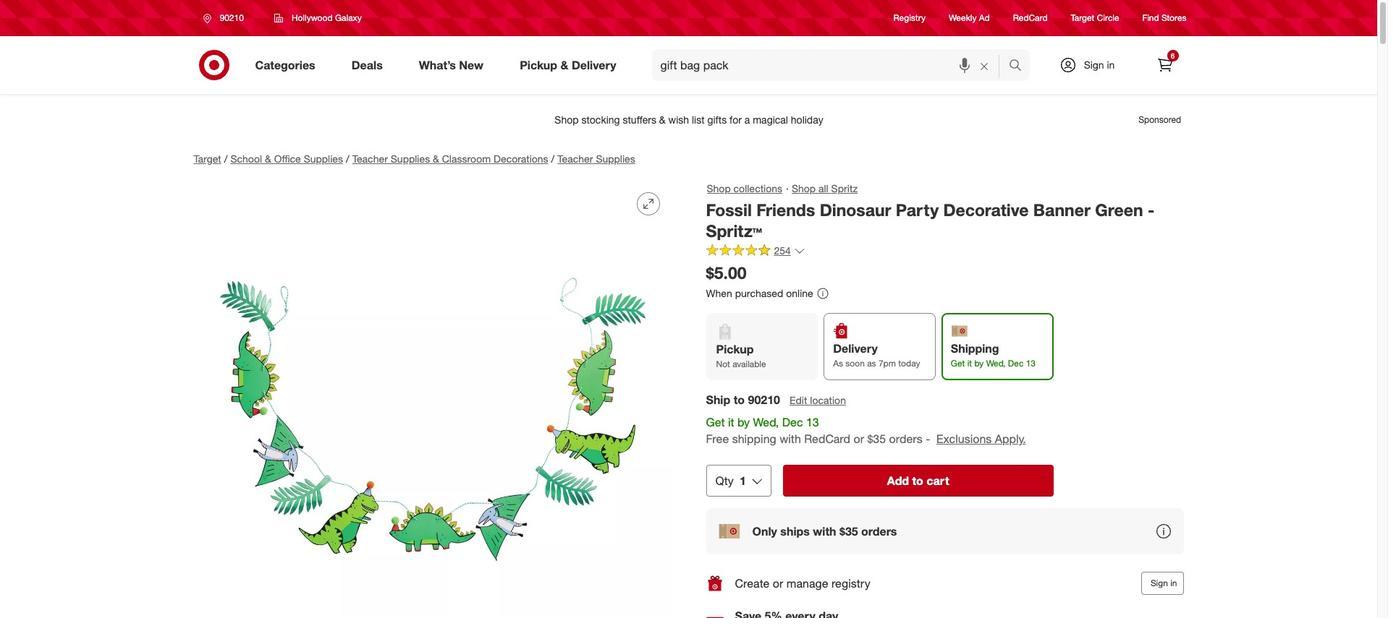 Task type: locate. For each thing, give the bounding box(es) containing it.
shop up fossil
[[707, 182, 731, 195]]

by
[[975, 358, 984, 369], [738, 416, 750, 430]]

circle
[[1097, 13, 1119, 23]]

0 horizontal spatial it
[[728, 416, 734, 430]]

0 vertical spatial dec
[[1008, 358, 1024, 369]]

1 horizontal spatial dec
[[1008, 358, 1024, 369]]

spritz
[[831, 182, 858, 195]]

3 supplies from the left
[[596, 153, 635, 165]]

shop
[[707, 182, 731, 195], [792, 182, 816, 195]]

sign
[[1084, 59, 1104, 71], [1151, 578, 1168, 589]]

collections
[[734, 182, 782, 195]]

decorative
[[944, 200, 1029, 220]]

1 horizontal spatial sign in
[[1151, 578, 1177, 589]]

2 horizontal spatial /
[[551, 153, 555, 165]]

get down shipping
[[951, 358, 965, 369]]

ship to 90210
[[706, 393, 780, 408]]

1 vertical spatial target
[[194, 153, 221, 165]]

office
[[274, 153, 301, 165]]

2 shop from the left
[[792, 182, 816, 195]]

1 horizontal spatial pickup
[[716, 342, 754, 357]]

1 horizontal spatial -
[[1148, 200, 1155, 220]]

only ships with $35 orders button
[[706, 509, 1184, 555]]

0 horizontal spatial 90210
[[220, 12, 244, 23]]

fossil
[[706, 200, 752, 220]]

0 vertical spatial with
[[780, 432, 801, 447]]

0 vertical spatial sign
[[1084, 59, 1104, 71]]

shop inside button
[[707, 182, 731, 195]]

1 horizontal spatial get
[[951, 358, 965, 369]]

0 horizontal spatial dec
[[782, 416, 803, 430]]

redcard
[[1013, 13, 1048, 23], [804, 432, 851, 447]]

hollywood
[[292, 12, 333, 23]]

it inside get it by wed, dec 13 free shipping with redcard or $35 orders - exclusions apply.
[[728, 416, 734, 430]]

supplies
[[304, 153, 343, 165], [391, 153, 430, 165], [596, 153, 635, 165]]

- left exclusions
[[926, 432, 930, 447]]

classroom
[[442, 153, 491, 165]]

0 vertical spatial in
[[1107, 59, 1115, 71]]

only ships with $35 orders
[[752, 524, 897, 539]]

0 vertical spatial by
[[975, 358, 984, 369]]

to for 90210
[[734, 393, 745, 408]]

1 vertical spatial $35
[[840, 524, 858, 539]]

green
[[1095, 200, 1143, 220]]

0 horizontal spatial shop
[[707, 182, 731, 195]]

0 vertical spatial orders
[[889, 432, 923, 447]]

it down shipping
[[967, 358, 972, 369]]

1 vertical spatial sign in
[[1151, 578, 1177, 589]]

to inside button
[[912, 474, 924, 489]]

1 vertical spatial -
[[926, 432, 930, 447]]

1 horizontal spatial target
[[1071, 13, 1095, 23]]

1 vertical spatial to
[[912, 474, 924, 489]]

/
[[224, 153, 228, 165], [346, 153, 349, 165], [551, 153, 555, 165]]

1 vertical spatial redcard
[[804, 432, 851, 447]]

dec
[[1008, 358, 1024, 369], [782, 416, 803, 430]]

0 vertical spatial delivery
[[572, 58, 616, 72]]

spritz™
[[706, 221, 762, 241]]

fossil friends dinosaur party decorative banner green - spritz™
[[706, 200, 1155, 241]]

wed, up the shipping
[[753, 416, 779, 430]]

1 vertical spatial get
[[706, 416, 725, 430]]

0 horizontal spatial with
[[780, 432, 801, 447]]

1 horizontal spatial $35
[[867, 432, 886, 447]]

pickup not available
[[716, 342, 766, 370]]

&
[[561, 58, 569, 72], [265, 153, 271, 165], [433, 153, 439, 165]]

1 horizontal spatial in
[[1171, 578, 1177, 589]]

/ right target link
[[224, 153, 228, 165]]

0 horizontal spatial pickup
[[520, 58, 557, 72]]

pickup inside the pickup not available
[[716, 342, 754, 357]]

to right ship
[[734, 393, 745, 408]]

wed, inside get it by wed, dec 13 free shipping with redcard or $35 orders - exclusions apply.
[[753, 416, 779, 430]]

90210
[[220, 12, 244, 23], [748, 393, 780, 408]]

1 horizontal spatial to
[[912, 474, 924, 489]]

redcard right ad
[[1013, 13, 1048, 23]]

0 vertical spatial -
[[1148, 200, 1155, 220]]

1 horizontal spatial by
[[975, 358, 984, 369]]

1 horizontal spatial wed,
[[986, 358, 1006, 369]]

delivery
[[572, 58, 616, 72], [833, 342, 878, 356]]

target / school & office supplies / teacher supplies & classroom decorations / teacher supplies
[[194, 153, 635, 165]]

by down shipping
[[975, 358, 984, 369]]

hollywood galaxy button
[[265, 5, 371, 31]]

1 vertical spatial or
[[773, 577, 783, 591]]

1 shop from the left
[[707, 182, 731, 195]]

$35
[[867, 432, 886, 447], [840, 524, 858, 539]]

1 vertical spatial wed,
[[753, 416, 779, 430]]

teacher supplies & classroom decorations link
[[352, 153, 548, 165]]

1 vertical spatial by
[[738, 416, 750, 430]]

1 horizontal spatial sign
[[1151, 578, 1168, 589]]

get it by wed, dec 13 free shipping with redcard or $35 orders - exclusions apply.
[[706, 416, 1026, 447]]

0 vertical spatial $35
[[867, 432, 886, 447]]

0 horizontal spatial redcard
[[804, 432, 851, 447]]

1 horizontal spatial or
[[854, 432, 864, 447]]

redcard down location
[[804, 432, 851, 447]]

0 horizontal spatial to
[[734, 393, 745, 408]]

0 vertical spatial it
[[967, 358, 972, 369]]

0 vertical spatial 13
[[1026, 358, 1036, 369]]

by inside shipping get it by wed, dec 13
[[975, 358, 984, 369]]

/ right office
[[346, 153, 349, 165]]

2 horizontal spatial supplies
[[596, 153, 635, 165]]

0 vertical spatial get
[[951, 358, 965, 369]]

0 vertical spatial target
[[1071, 13, 1095, 23]]

advertisement region
[[182, 103, 1195, 138]]

school
[[231, 153, 262, 165]]

orders inside button
[[861, 524, 897, 539]]

delivery as soon as 7pm today
[[833, 342, 920, 369]]

$35 up add to cart button
[[867, 432, 886, 447]]

1 vertical spatial 13
[[806, 416, 819, 430]]

- inside get it by wed, dec 13 free shipping with redcard or $35 orders - exclusions apply.
[[926, 432, 930, 447]]

by up the shipping
[[738, 416, 750, 430]]

0 horizontal spatial teacher
[[352, 153, 388, 165]]

0 horizontal spatial sign in
[[1084, 59, 1115, 71]]

0 vertical spatial pickup
[[520, 58, 557, 72]]

1 vertical spatial dec
[[782, 416, 803, 430]]

shop left all at the top
[[792, 182, 816, 195]]

1 horizontal spatial 13
[[1026, 358, 1036, 369]]

add to cart button
[[783, 465, 1054, 497]]

target left circle
[[1071, 13, 1095, 23]]

$35 inside get it by wed, dec 13 free shipping with redcard or $35 orders - exclusions apply.
[[867, 432, 886, 447]]

0 horizontal spatial in
[[1107, 59, 1115, 71]]

$5.00
[[706, 263, 747, 283]]

get inside get it by wed, dec 13 free shipping with redcard or $35 orders - exclusions apply.
[[706, 416, 725, 430]]

target left school
[[194, 153, 221, 165]]

or inside get it by wed, dec 13 free shipping with redcard or $35 orders - exclusions apply.
[[854, 432, 864, 447]]

to right 'add'
[[912, 474, 924, 489]]

13 inside get it by wed, dec 13 free shipping with redcard or $35 orders - exclusions apply.
[[806, 416, 819, 430]]

1 horizontal spatial teacher
[[558, 153, 593, 165]]

0 horizontal spatial get
[[706, 416, 725, 430]]

0 horizontal spatial -
[[926, 432, 930, 447]]

/ right the decorations
[[551, 153, 555, 165]]

today
[[898, 358, 920, 369]]

available
[[733, 359, 766, 370]]

1 horizontal spatial /
[[346, 153, 349, 165]]

pickup right new
[[520, 58, 557, 72]]

0 horizontal spatial 13
[[806, 416, 819, 430]]

apply.
[[995, 432, 1026, 447]]

registry
[[894, 13, 926, 23]]

target for target / school & office supplies / teacher supplies & classroom decorations / teacher supplies
[[194, 153, 221, 165]]

wed,
[[986, 358, 1006, 369], [753, 416, 779, 430]]

-
[[1148, 200, 1155, 220], [926, 432, 930, 447]]

0 vertical spatial sign in
[[1084, 59, 1115, 71]]

or
[[854, 432, 864, 447], [773, 577, 783, 591]]

0 horizontal spatial $35
[[840, 524, 858, 539]]

orders inside get it by wed, dec 13 free shipping with redcard or $35 orders - exclusions apply.
[[889, 432, 923, 447]]

1 supplies from the left
[[304, 153, 343, 165]]

0 vertical spatial or
[[854, 432, 864, 447]]

0 horizontal spatial supplies
[[304, 153, 343, 165]]

1 horizontal spatial shop
[[792, 182, 816, 195]]

dinosaur
[[820, 200, 891, 220]]

2 / from the left
[[346, 153, 349, 165]]

in
[[1107, 59, 1115, 71], [1171, 578, 1177, 589]]

when
[[706, 288, 732, 300]]

What can we help you find? suggestions appear below search field
[[652, 49, 1012, 81]]

registry
[[832, 577, 870, 591]]

banner
[[1034, 200, 1091, 220]]

fossil friends dinosaur party decorative banner green - spritz&#8482;, 1 of 6 image
[[194, 181, 671, 619]]

0 horizontal spatial target
[[194, 153, 221, 165]]

get up "free"
[[706, 416, 725, 430]]

- right green
[[1148, 200, 1155, 220]]

shop for shop all spritz
[[792, 182, 816, 195]]

manage
[[787, 577, 828, 591]]

pickup up not
[[716, 342, 754, 357]]

to for cart
[[912, 474, 924, 489]]

with right the shipping
[[780, 432, 801, 447]]

1 vertical spatial with
[[813, 524, 836, 539]]

0 vertical spatial to
[[734, 393, 745, 408]]

0 horizontal spatial /
[[224, 153, 228, 165]]

0 vertical spatial 90210
[[220, 12, 244, 23]]

1 vertical spatial pickup
[[716, 342, 754, 357]]

1 horizontal spatial it
[[967, 358, 972, 369]]

1 vertical spatial orders
[[861, 524, 897, 539]]

edit location button
[[789, 393, 847, 409]]

1 vertical spatial 90210
[[748, 393, 780, 408]]

1 horizontal spatial redcard
[[1013, 13, 1048, 23]]

0 horizontal spatial by
[[738, 416, 750, 430]]

$35 up registry
[[840, 524, 858, 539]]

galaxy
[[335, 12, 362, 23]]

1 horizontal spatial 90210
[[748, 393, 780, 408]]

wed, down shipping
[[986, 358, 1006, 369]]

orders
[[889, 432, 923, 447], [861, 524, 897, 539]]

1 vertical spatial sign
[[1151, 578, 1168, 589]]

1 horizontal spatial with
[[813, 524, 836, 539]]

254
[[774, 245, 791, 257]]

dec inside get it by wed, dec 13 free shipping with redcard or $35 orders - exclusions apply.
[[782, 416, 803, 430]]

1 horizontal spatial supplies
[[391, 153, 430, 165]]

0 horizontal spatial wed,
[[753, 416, 779, 430]]

1 vertical spatial in
[[1171, 578, 1177, 589]]

with right ships
[[813, 524, 836, 539]]

1 vertical spatial delivery
[[833, 342, 878, 356]]

stores
[[1162, 13, 1187, 23]]

when purchased online
[[706, 288, 813, 300]]

pickup for not
[[716, 342, 754, 357]]

0 vertical spatial wed,
[[986, 358, 1006, 369]]

soon
[[846, 358, 865, 369]]

1 vertical spatial it
[[728, 416, 734, 430]]

orders down 'add'
[[861, 524, 897, 539]]

1
[[740, 474, 746, 489]]

as
[[833, 358, 843, 369]]

1 horizontal spatial delivery
[[833, 342, 878, 356]]

orders up 'add'
[[889, 432, 923, 447]]

create
[[735, 577, 770, 591]]

it up "free"
[[728, 416, 734, 430]]



Task type: vqa. For each thing, say whether or not it's contained in the screenshot.
THE DEC to the left
yes



Task type: describe. For each thing, give the bounding box(es) containing it.
registry link
[[894, 12, 926, 24]]

create or manage registry
[[735, 577, 870, 591]]

get inside shipping get it by wed, dec 13
[[951, 358, 965, 369]]

what's new link
[[407, 49, 502, 81]]

13 inside shipping get it by wed, dec 13
[[1026, 358, 1036, 369]]

sign in inside button
[[1151, 578, 1177, 589]]

0 horizontal spatial or
[[773, 577, 783, 591]]

in inside sign in button
[[1171, 578, 1177, 589]]

0 horizontal spatial &
[[265, 153, 271, 165]]

delivery inside delivery as soon as 7pm today
[[833, 342, 878, 356]]

as
[[867, 358, 876, 369]]

in inside sign in link
[[1107, 59, 1115, 71]]

friends
[[757, 200, 815, 220]]

by inside get it by wed, dec 13 free shipping with redcard or $35 orders - exclusions apply.
[[738, 416, 750, 430]]

target circle
[[1071, 13, 1119, 23]]

search button
[[1002, 49, 1037, 84]]

target circle link
[[1071, 12, 1119, 24]]

cart
[[927, 474, 949, 489]]

categories link
[[243, 49, 333, 81]]

edit
[[790, 395, 807, 407]]

find
[[1143, 13, 1159, 23]]

shipping
[[732, 432, 776, 447]]

shop collections
[[707, 182, 782, 195]]

deals
[[352, 58, 383, 72]]

not
[[716, 359, 730, 370]]

weekly ad
[[949, 13, 990, 23]]

shipping
[[951, 342, 999, 356]]

weekly
[[949, 13, 977, 23]]

6
[[1171, 51, 1175, 60]]

with inside only ships with $35 orders button
[[813, 524, 836, 539]]

decorations
[[494, 153, 548, 165]]

search
[[1002, 59, 1037, 74]]

sign in button
[[1141, 573, 1184, 596]]

add to cart
[[887, 474, 949, 489]]

what's new
[[419, 58, 484, 72]]

1 horizontal spatial &
[[433, 153, 439, 165]]

90210 inside dropdown button
[[220, 12, 244, 23]]

wed, inside shipping get it by wed, dec 13
[[986, 358, 1006, 369]]

what's
[[419, 58, 456, 72]]

6 link
[[1149, 49, 1181, 81]]

shop collections button
[[706, 181, 783, 197]]

1 teacher from the left
[[352, 153, 388, 165]]

shipping get it by wed, dec 13
[[951, 342, 1036, 369]]

pickup & delivery link
[[508, 49, 634, 81]]

online
[[786, 288, 813, 300]]

it inside shipping get it by wed, dec 13
[[967, 358, 972, 369]]

redcard inside get it by wed, dec 13 free shipping with redcard or $35 orders - exclusions apply.
[[804, 432, 851, 447]]

categories
[[255, 58, 315, 72]]

sign in link
[[1047, 49, 1137, 81]]

0 horizontal spatial delivery
[[572, 58, 616, 72]]

new
[[459, 58, 484, 72]]

$35 inside button
[[840, 524, 858, 539]]

weekly ad link
[[949, 12, 990, 24]]

1 / from the left
[[224, 153, 228, 165]]

deals link
[[339, 49, 401, 81]]

exclusions apply. link
[[937, 432, 1026, 447]]

0 horizontal spatial sign
[[1084, 59, 1104, 71]]

exclusions
[[937, 432, 992, 447]]

redcard link
[[1013, 12, 1048, 24]]

254 link
[[706, 244, 806, 261]]

find stores link
[[1143, 12, 1187, 24]]

target for target circle
[[1071, 13, 1095, 23]]

target link
[[194, 153, 221, 165]]

2 horizontal spatial &
[[561, 58, 569, 72]]

pickup & delivery
[[520, 58, 616, 72]]

only
[[752, 524, 777, 539]]

add
[[887, 474, 909, 489]]

teacher supplies link
[[558, 153, 635, 165]]

free
[[706, 432, 729, 447]]

qty
[[715, 474, 734, 489]]

with inside get it by wed, dec 13 free shipping with redcard or $35 orders - exclusions apply.
[[780, 432, 801, 447]]

pickup for &
[[520, 58, 557, 72]]

ad
[[979, 13, 990, 23]]

party
[[896, 200, 939, 220]]

sign inside button
[[1151, 578, 1168, 589]]

90210 button
[[194, 5, 259, 31]]

dec inside shipping get it by wed, dec 13
[[1008, 358, 1024, 369]]

find stores
[[1143, 13, 1187, 23]]

3 / from the left
[[551, 153, 555, 165]]

all
[[819, 182, 829, 195]]

edit location
[[790, 395, 846, 407]]

location
[[810, 395, 846, 407]]

hollywood galaxy
[[292, 12, 362, 23]]

ships
[[780, 524, 810, 539]]

shop for shop collections
[[707, 182, 731, 195]]

shop all spritz
[[792, 182, 858, 195]]

purchased
[[735, 288, 783, 300]]

0 vertical spatial redcard
[[1013, 13, 1048, 23]]

2 supplies from the left
[[391, 153, 430, 165]]

2 teacher from the left
[[558, 153, 593, 165]]

school & office supplies link
[[231, 153, 343, 165]]

- inside fossil friends dinosaur party decorative banner green - spritz™
[[1148, 200, 1155, 220]]

qty 1
[[715, 474, 746, 489]]

ship
[[706, 393, 731, 408]]



